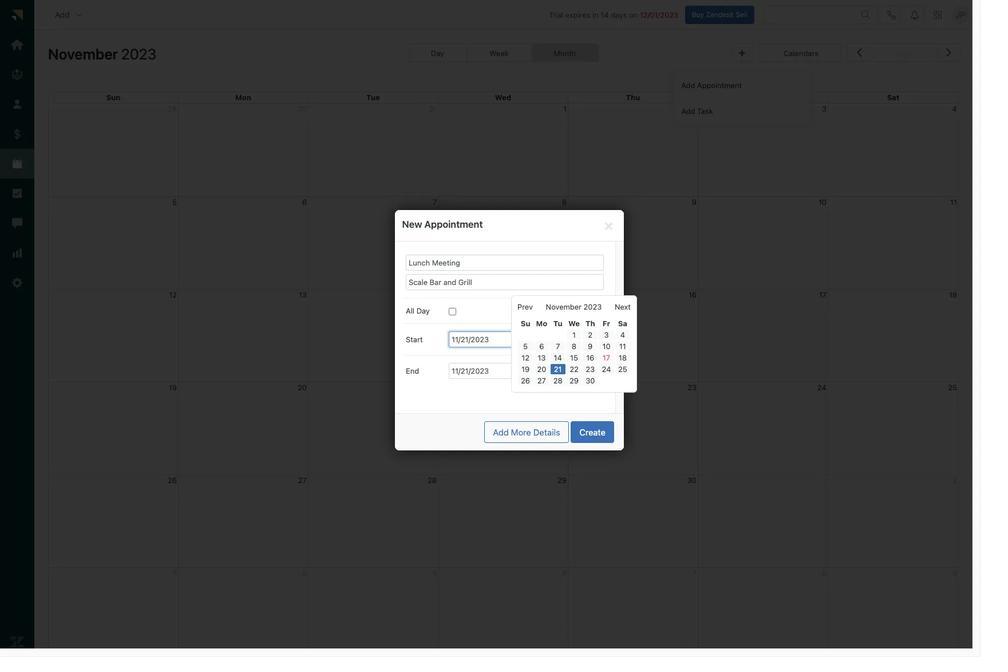 Task type: describe. For each thing, give the bounding box(es) containing it.
1 horizontal spatial 16
[[689, 290, 697, 299]]

19 link
[[518, 364, 534, 375]]

task
[[698, 106, 714, 115]]

0 vertical spatial 29
[[570, 376, 579, 386]]

su
[[521, 319, 531, 328]]

we th
[[569, 319, 596, 328]]

0 horizontal spatial 2023
[[121, 45, 157, 63]]

in
[[593, 10, 599, 19]]

0 horizontal spatial 28
[[428, 476, 437, 485]]

1 vertical spatial 30
[[688, 476, 697, 485]]

0 vertical spatial 15
[[559, 290, 567, 299]]

0 vertical spatial 1
[[564, 104, 567, 113]]

calls image
[[888, 10, 897, 19]]

tu
[[554, 319, 563, 328]]

0 horizontal spatial 14
[[429, 290, 437, 299]]

28 link
[[551, 376, 566, 386]]

appointment for add appointment
[[698, 81, 743, 90]]

1 vertical spatial 16
[[587, 353, 595, 363]]

11 link
[[616, 341, 631, 352]]

calendars
[[784, 49, 819, 58]]

0 vertical spatial 17
[[820, 290, 827, 299]]

16 link
[[583, 353, 598, 363]]

Untitled Appointment text field
[[406, 255, 604, 271]]

1 vertical spatial 19
[[169, 383, 177, 392]]

add for add appointment
[[682, 81, 696, 90]]

×
[[605, 216, 614, 233]]

buy
[[692, 10, 705, 19]]

14 link
[[551, 353, 566, 363]]

add appointment
[[682, 81, 743, 90]]

1 horizontal spatial 9
[[693, 197, 697, 207]]

1 horizontal spatial 3
[[823, 104, 827, 113]]

add for add task
[[682, 106, 696, 115]]

Start Date text field
[[449, 332, 523, 348]]

1 vertical spatial 20
[[298, 383, 307, 392]]

buy zendesk sell button
[[686, 5, 755, 24]]

tue
[[367, 93, 380, 102]]

1 horizontal spatial 15
[[571, 353, 579, 363]]

day
[[417, 307, 430, 316]]

End Time text field
[[531, 363, 604, 379]]

details
[[534, 427, 561, 437]]

0 horizontal spatial 5
[[172, 197, 177, 207]]

30 link
[[583, 376, 598, 386]]

1 horizontal spatial 23
[[688, 383, 697, 392]]

1 vertical spatial 25
[[949, 383, 958, 392]]

add for add
[[55, 10, 70, 19]]

23 link
[[583, 364, 598, 375]]

buy zendesk sell
[[692, 10, 748, 19]]

1 horizontal spatial 14
[[554, 353, 563, 363]]

0 vertical spatial 26
[[521, 376, 531, 386]]

trial expires in 14 days on 12/01/2023
[[549, 10, 679, 19]]

new
[[402, 219, 422, 230]]

sa
[[619, 319, 628, 328]]

create
[[580, 427, 606, 437]]

12/01/2023
[[640, 10, 679, 19]]

End Date text field
[[449, 363, 523, 379]]

zendesk image
[[10, 635, 25, 650]]

6 link
[[535, 341, 550, 352]]

prev link
[[518, 302, 533, 312]]

1 vertical spatial 26
[[168, 476, 177, 485]]

more
[[511, 427, 532, 437]]

21
[[554, 365, 562, 374]]

15 link
[[567, 353, 582, 363]]

1 vertical spatial 27
[[298, 476, 307, 485]]

we
[[569, 319, 580, 328]]

0 vertical spatial 14
[[601, 10, 609, 19]]

0 horizontal spatial november
[[48, 45, 118, 63]]

1 horizontal spatial 20
[[538, 365, 547, 374]]

21 link
[[551, 364, 566, 375]]

search image
[[862, 10, 871, 19]]

zendesk products image
[[934, 11, 942, 19]]

26 link
[[518, 376, 534, 386]]

0 vertical spatial 8
[[562, 197, 567, 207]]

1 vertical spatial 29
[[558, 476, 567, 485]]

0 horizontal spatial 6
[[302, 197, 307, 207]]

week
[[490, 49, 509, 58]]

1 vertical spatial 24
[[818, 383, 827, 392]]

1 vertical spatial 13
[[538, 353, 546, 363]]

2 link
[[583, 330, 598, 340]]

1 horizontal spatial 22
[[570, 365, 579, 374]]

0 vertical spatial 13
[[299, 290, 307, 299]]

1 horizontal spatial 10
[[819, 197, 827, 207]]

1 horizontal spatial 19
[[522, 365, 530, 374]]

zendesk
[[707, 10, 735, 19]]

jp
[[957, 10, 966, 19]]

0 horizontal spatial 4
[[621, 331, 626, 340]]

0 vertical spatial november 2023
[[48, 45, 157, 63]]

fr
[[603, 319, 611, 328]]

20 link
[[535, 364, 550, 375]]

th
[[586, 319, 596, 328]]

17 link
[[599, 353, 615, 363]]

30 inside "link"
[[586, 376, 595, 386]]

angle right image
[[947, 45, 953, 60]]

1 vertical spatial 2023
[[584, 302, 602, 312]]

1 horizontal spatial 7
[[556, 342, 561, 351]]

7 link
[[551, 341, 566, 352]]

new appointment
[[402, 219, 483, 230]]

5 inside 5 link
[[524, 342, 528, 351]]

chevron down image
[[74, 10, 84, 19]]

1 horizontal spatial 2
[[693, 104, 697, 113]]

4 link
[[616, 330, 631, 340]]

24 link
[[599, 364, 615, 375]]

1 link
[[567, 330, 582, 340]]

next
[[615, 302, 631, 312]]

0 horizontal spatial 3
[[605, 331, 609, 340]]

5 link
[[518, 341, 534, 352]]

sat
[[888, 93, 900, 102]]

add more details
[[493, 427, 561, 437]]

0 horizontal spatial 23
[[586, 365, 595, 374]]



Task type: locate. For each thing, give the bounding box(es) containing it.
0 horizontal spatial 17
[[603, 353, 611, 363]]

7 up 14 link
[[556, 342, 561, 351]]

1 vertical spatial 7
[[556, 342, 561, 351]]

1 horizontal spatial 17
[[820, 290, 827, 299]]

0 horizontal spatial 18
[[619, 353, 627, 363]]

15 up tu
[[559, 290, 567, 299]]

1 horizontal spatial 25
[[949, 383, 958, 392]]

13 link
[[535, 353, 550, 363]]

next link
[[615, 302, 631, 312]]

1 vertical spatial 4
[[621, 331, 626, 340]]

0 vertical spatial 10
[[819, 197, 827, 207]]

0 vertical spatial 27
[[538, 376, 547, 386]]

1 vertical spatial 11
[[620, 342, 627, 351]]

18
[[950, 290, 958, 299], [619, 353, 627, 363]]

1 horizontal spatial 26
[[521, 376, 531, 386]]

2 horizontal spatial 14
[[601, 10, 609, 19]]

mo
[[537, 319, 548, 328]]

Location text field
[[406, 274, 604, 290]]

29 down 22 link
[[570, 376, 579, 386]]

0 horizontal spatial 10
[[603, 342, 611, 351]]

thu
[[627, 93, 641, 102]]

0 horizontal spatial 26
[[168, 476, 177, 485]]

0 vertical spatial 28
[[554, 376, 563, 386]]

1 vertical spatial 6
[[540, 342, 545, 351]]

1 horizontal spatial 24
[[818, 383, 827, 392]]

0 horizontal spatial 12
[[169, 290, 177, 299]]

2 vertical spatial 14
[[554, 353, 563, 363]]

24
[[602, 365, 612, 374], [818, 383, 827, 392]]

25 link
[[616, 364, 631, 375]]

0 vertical spatial 20
[[538, 365, 547, 374]]

1 vertical spatial november 2023
[[546, 302, 602, 312]]

1 vertical spatial 9
[[588, 342, 593, 351]]

1 horizontal spatial 11
[[951, 197, 958, 207]]

1 vertical spatial 22
[[558, 383, 567, 392]]

0 horizontal spatial 9
[[588, 342, 593, 351]]

1 horizontal spatial 18
[[950, 290, 958, 299]]

Start Time text field
[[531, 332, 604, 348]]

add inside button
[[55, 10, 70, 19]]

prev
[[518, 302, 533, 312]]

1 vertical spatial 18
[[619, 353, 627, 363]]

0 horizontal spatial 7
[[433, 197, 437, 207]]

None checkbox
[[449, 308, 457, 316]]

1 vertical spatial 23
[[688, 383, 697, 392]]

november 2023 up we
[[546, 302, 602, 312]]

22 link
[[567, 364, 582, 375]]

0 horizontal spatial 11
[[620, 342, 627, 351]]

0 horizontal spatial 16
[[587, 353, 595, 363]]

0 horizontal spatial 22
[[558, 383, 567, 392]]

wed
[[495, 93, 512, 102]]

angle left image
[[857, 45, 863, 60]]

all day
[[406, 307, 430, 316]]

appointment for new appointment
[[425, 219, 483, 230]]

day
[[431, 49, 445, 58]]

2 inside 2 link
[[589, 331, 593, 340]]

17 inside 17 link
[[603, 353, 611, 363]]

today
[[895, 49, 915, 58]]

0 vertical spatial november
[[48, 45, 118, 63]]

appointment right new
[[425, 219, 483, 230]]

0 vertical spatial 22
[[570, 365, 579, 374]]

1 vertical spatial november
[[546, 302, 582, 312]]

0 vertical spatial 5
[[172, 197, 177, 207]]

1 vertical spatial 14
[[429, 290, 437, 299]]

add more details link
[[485, 421, 569, 443]]

6
[[302, 197, 307, 207], [540, 342, 545, 351]]

on
[[630, 10, 638, 19]]

0 vertical spatial 4
[[953, 104, 958, 113]]

1 horizontal spatial november
[[546, 302, 582, 312]]

7
[[433, 197, 437, 207], [556, 342, 561, 351]]

1 vertical spatial 17
[[603, 353, 611, 363]]

0 horizontal spatial 13
[[299, 290, 307, 299]]

november 2023 up sun
[[48, 45, 157, 63]]

0 vertical spatial 2
[[693, 104, 697, 113]]

expires
[[566, 10, 591, 19]]

add up add task
[[682, 81, 696, 90]]

10 link
[[599, 341, 615, 352]]

november up tu
[[546, 302, 582, 312]]

0 vertical spatial 6
[[302, 197, 307, 207]]

5
[[172, 197, 177, 207], [524, 342, 528, 351]]

6 inside 6 link
[[540, 342, 545, 351]]

11
[[951, 197, 958, 207], [620, 342, 627, 351]]

0 horizontal spatial 19
[[169, 383, 177, 392]]

22 down end time text field at the right of the page
[[558, 383, 567, 392]]

8 link
[[567, 341, 582, 352]]

add task
[[682, 106, 714, 115]]

14 up 21 link
[[554, 353, 563, 363]]

sell
[[736, 10, 748, 19]]

add left more
[[493, 427, 509, 437]]

15 up 22 link
[[571, 353, 579, 363]]

bell image
[[911, 10, 920, 19]]

2023
[[121, 45, 157, 63], [584, 302, 602, 312]]

plus image
[[740, 50, 746, 57]]

sun
[[106, 93, 121, 102]]

0 vertical spatial appointment
[[698, 81, 743, 90]]

1 vertical spatial 12
[[522, 353, 530, 363]]

30
[[586, 376, 595, 386], [688, 476, 697, 485]]

1 horizontal spatial 5
[[524, 342, 528, 351]]

0 horizontal spatial 2
[[589, 331, 593, 340]]

appointment
[[698, 81, 743, 90], [425, 219, 483, 230]]

13
[[299, 290, 307, 299], [538, 353, 546, 363]]

start
[[406, 335, 423, 344]]

9 link
[[583, 341, 598, 352]]

1 horizontal spatial 13
[[538, 353, 546, 363]]

1 vertical spatial 10
[[603, 342, 611, 351]]

0 vertical spatial 9
[[693, 197, 697, 207]]

18 inside 18 link
[[619, 353, 627, 363]]

14 right in
[[601, 10, 609, 19]]

1 horizontal spatial 27
[[538, 376, 547, 386]]

0 horizontal spatial 24
[[602, 365, 612, 374]]

jp button
[[952, 5, 971, 24]]

15
[[559, 290, 567, 299], [571, 353, 579, 363]]

0 vertical spatial 25
[[619, 365, 628, 374]]

1 horizontal spatial 29
[[570, 376, 579, 386]]

2 left task
[[693, 104, 697, 113]]

november down chevron down icon
[[48, 45, 118, 63]]

0 vertical spatial 3
[[823, 104, 827, 113]]

16
[[689, 290, 697, 299], [587, 353, 595, 363]]

appointment up task
[[698, 81, 743, 90]]

1 vertical spatial 15
[[571, 353, 579, 363]]

14 up day
[[429, 290, 437, 299]]

26
[[521, 376, 531, 386], [168, 476, 177, 485]]

1 vertical spatial 2
[[589, 331, 593, 340]]

0 horizontal spatial 27
[[298, 476, 307, 485]]

add left chevron down icon
[[55, 10, 70, 19]]

0 horizontal spatial 15
[[559, 290, 567, 299]]

0 vertical spatial 12
[[169, 290, 177, 299]]

2 down th
[[589, 331, 593, 340]]

22 down 15 link
[[570, 365, 579, 374]]

9
[[693, 197, 697, 207], [588, 342, 593, 351]]

november 2023
[[48, 45, 157, 63], [546, 302, 602, 312]]

18 link
[[616, 353, 631, 363]]

× link
[[602, 216, 617, 233]]

0 horizontal spatial appointment
[[425, 219, 483, 230]]

4
[[953, 104, 958, 113], [621, 331, 626, 340]]

1 horizontal spatial 6
[[540, 342, 545, 351]]

add for add more details
[[493, 427, 509, 437]]

27 link
[[535, 376, 550, 386]]

add left task
[[682, 106, 696, 115]]

29 link
[[567, 376, 582, 386]]

1 horizontal spatial 2023
[[584, 302, 602, 312]]

12 link
[[518, 353, 534, 363]]

1 vertical spatial 1
[[573, 331, 576, 340]]

1 vertical spatial 5
[[524, 342, 528, 351]]

create link
[[571, 421, 615, 443]]

add button
[[46, 3, 93, 26]]

8
[[562, 197, 567, 207], [572, 342, 577, 351]]

25
[[619, 365, 628, 374], [949, 383, 958, 392]]

end
[[406, 367, 419, 376]]

1 horizontal spatial 12
[[522, 353, 530, 363]]

23
[[586, 365, 595, 374], [688, 383, 697, 392]]

0 vertical spatial 30
[[586, 376, 595, 386]]

14
[[601, 10, 609, 19], [429, 290, 437, 299], [554, 353, 563, 363]]

29
[[570, 376, 579, 386], [558, 476, 567, 485]]

10
[[819, 197, 827, 207], [603, 342, 611, 351]]

17
[[820, 290, 827, 299], [603, 353, 611, 363]]

0 vertical spatial 16
[[689, 290, 697, 299]]

25 inside 25 link
[[619, 365, 628, 374]]

0 vertical spatial 11
[[951, 197, 958, 207]]

0 vertical spatial 18
[[950, 290, 958, 299]]

0 horizontal spatial 30
[[586, 376, 595, 386]]

1 horizontal spatial appointment
[[698, 81, 743, 90]]

22
[[570, 365, 579, 374], [558, 383, 567, 392]]

trial
[[549, 10, 564, 19]]

all
[[406, 307, 415, 316]]

mon
[[236, 93, 251, 102]]

1 vertical spatial 28
[[428, 476, 437, 485]]

0 vertical spatial 24
[[602, 365, 612, 374]]

3 link
[[599, 330, 615, 340]]

29 down the details
[[558, 476, 567, 485]]

1 vertical spatial 3
[[605, 331, 609, 340]]

days
[[611, 10, 628, 19]]

1 horizontal spatial 4
[[953, 104, 958, 113]]

19
[[522, 365, 530, 374], [169, 383, 177, 392]]

1 vertical spatial 8
[[572, 342, 577, 351]]

20
[[538, 365, 547, 374], [298, 383, 307, 392]]

12
[[169, 290, 177, 299], [522, 353, 530, 363]]

1 vertical spatial appointment
[[425, 219, 483, 230]]

7 up "new appointment"
[[433, 197, 437, 207]]



Task type: vqa. For each thing, say whether or not it's contained in the screenshot.
Other Options "icon"
no



